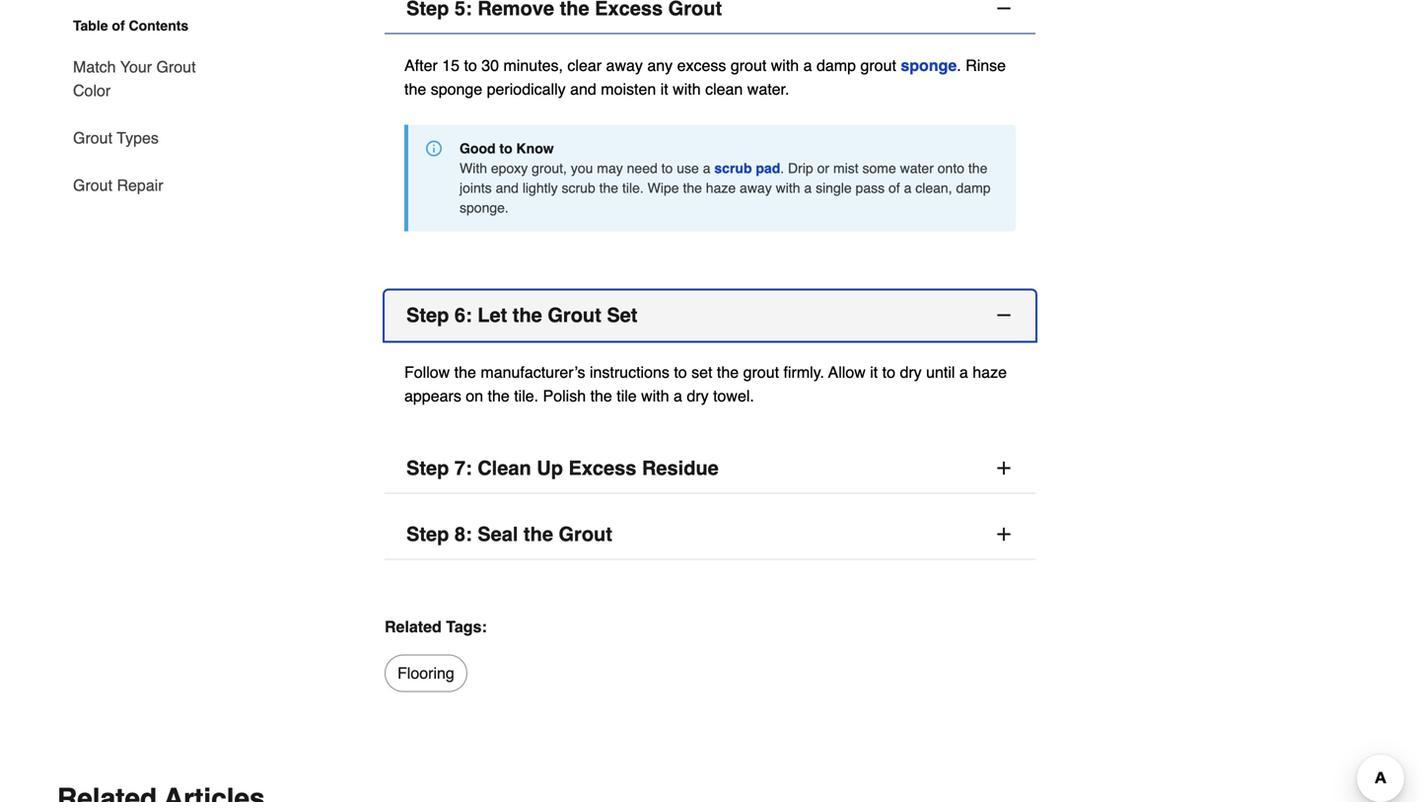 Task type: vqa. For each thing, say whether or not it's contained in the screenshot.
the leftmost Ideas
no



Task type: describe. For each thing, give the bounding box(es) containing it.
and inside . rinse the sponge periodically and moisten it with clean water.
[[570, 80, 597, 98]]

related tags:
[[385, 617, 487, 636]]

15
[[442, 56, 460, 74]]

grout left sponge link at top right
[[861, 56, 897, 74]]

types
[[117, 129, 159, 147]]

it inside follow the manufacturer's instructions to set the grout firmly. allow it to dry until a haze appears on the tile. polish the tile with a dry towel.
[[870, 363, 878, 381]]

grout inside follow the manufacturer's instructions to set the grout firmly. allow it to dry until a haze appears on the tile. polish the tile with a dry towel.
[[743, 363, 779, 381]]

excess
[[569, 457, 637, 479]]

plus image
[[994, 524, 1014, 544]]

wipe
[[648, 180, 679, 196]]

of inside . drip or mist some water onto the joints and lightly scrub the tile. wipe the haze away with a single pass of a clean, damp sponge.
[[889, 180, 900, 196]]

follow
[[404, 363, 450, 381]]

away inside . drip or mist some water onto the joints and lightly scrub the tile. wipe the haze away with a single pass of a clean, damp sponge.
[[740, 180, 772, 196]]

you
[[571, 160, 593, 176]]

1 horizontal spatial scrub
[[715, 160, 752, 176]]

repair
[[117, 176, 163, 194]]

polish
[[543, 386, 586, 405]]

mist
[[834, 160, 859, 176]]

clean
[[705, 80, 743, 98]]

0 vertical spatial damp
[[817, 56, 856, 74]]

single
[[816, 180, 852, 196]]

damp inside . drip or mist some water onto the joints and lightly scrub the tile. wipe the haze away with a single pass of a clean, damp sponge.
[[956, 180, 991, 196]]

residue
[[642, 457, 719, 479]]

lightly
[[523, 180, 558, 196]]

tags:
[[446, 617, 487, 636]]

and inside . drip or mist some water onto the joints and lightly scrub the tile. wipe the haze away with a single pass of a clean, damp sponge.
[[496, 180, 519, 196]]

. rinse the sponge periodically and moisten it with clean water.
[[404, 56, 1006, 98]]

step 7: clean up excess residue
[[406, 457, 719, 479]]

any
[[647, 56, 673, 74]]

seal
[[478, 523, 518, 545]]

sponge link
[[901, 56, 957, 74]]

clean
[[478, 457, 531, 479]]

table of contents element
[[57, 16, 205, 197]]

good
[[460, 140, 496, 156]]

0 vertical spatial sponge
[[901, 56, 957, 74]]

the inside . rinse the sponge periodically and moisten it with clean water.
[[404, 80, 426, 98]]

excess
[[677, 56, 726, 74]]

on
[[466, 386, 483, 405]]

minutes,
[[504, 56, 563, 74]]

contents
[[129, 18, 189, 34]]

step 6: let the grout set
[[406, 304, 638, 326]]

6:
[[455, 304, 472, 326]]

manufacturer's
[[481, 363, 585, 381]]

the right seal
[[524, 523, 553, 545]]

need
[[627, 160, 658, 176]]

grout left types
[[73, 129, 112, 147]]

the right onto
[[969, 160, 988, 176]]

7:
[[455, 457, 472, 479]]

0 vertical spatial away
[[606, 56, 643, 74]]

until
[[926, 363, 955, 381]]

appears
[[404, 386, 462, 405]]

the down use
[[683, 180, 702, 196]]

after
[[404, 56, 438, 74]]

to right allow
[[883, 363, 896, 381]]

or
[[817, 160, 830, 176]]

color
[[73, 81, 111, 100]]

moisten
[[601, 80, 656, 98]]

the up on
[[454, 363, 476, 381]]

pass
[[856, 180, 885, 196]]

may
[[597, 160, 623, 176]]

step 7: clean up excess residue button
[[385, 443, 1036, 493]]

the right let at the top of page
[[513, 304, 542, 326]]

with
[[460, 160, 487, 176]]

set
[[692, 363, 713, 381]]

the up towel.
[[717, 363, 739, 381]]

flooring link
[[385, 654, 467, 692]]

tile. inside . drip or mist some water onto the joints and lightly scrub the tile. wipe the haze away with a single pass of a clean, damp sponge.
[[622, 180, 644, 196]]

1 minus image from the top
[[994, 0, 1014, 18]]

use
[[677, 160, 699, 176]]

with inside . rinse the sponge periodically and moisten it with clean water.
[[673, 80, 701, 98]]

. for sponge
[[957, 56, 962, 74]]

info image
[[426, 140, 442, 156]]

clear
[[568, 56, 602, 74]]

step for step 7: clean up excess residue
[[406, 457, 449, 479]]

grout inside 'link'
[[73, 176, 112, 194]]

grout up water. on the right of the page
[[731, 56, 767, 74]]

instructions
[[590, 363, 670, 381]]

the down may
[[599, 180, 619, 196]]

sponge inside . rinse the sponge periodically and moisten it with clean water.
[[431, 80, 483, 98]]

to up the "wipe"
[[662, 160, 673, 176]]

water
[[900, 160, 934, 176]]

haze inside follow the manufacturer's instructions to set the grout firmly. allow it to dry until a haze appears on the tile. polish the tile with a dry towel.
[[973, 363, 1007, 381]]

step 8: seal the grout button
[[385, 509, 1036, 560]]

step 6: let the grout set button
[[385, 290, 1036, 341]]

rinse
[[966, 56, 1006, 74]]

pad
[[756, 160, 781, 176]]



Task type: locate. For each thing, give the bounding box(es) containing it.
of right table
[[112, 18, 125, 34]]

with right the tile on the left of the page
[[641, 386, 669, 405]]

1 horizontal spatial and
[[570, 80, 597, 98]]

grout
[[731, 56, 767, 74], [861, 56, 897, 74], [743, 363, 779, 381]]

of inside table of contents element
[[112, 18, 125, 34]]

1 horizontal spatial .
[[957, 56, 962, 74]]

0 horizontal spatial it
[[661, 80, 669, 98]]

1 horizontal spatial dry
[[900, 363, 922, 381]]

with epoxy grout, you may need to use a scrub pad
[[460, 160, 781, 176]]

with inside . drip or mist some water onto the joints and lightly scrub the tile. wipe the haze away with a single pass of a clean, damp sponge.
[[776, 180, 801, 196]]

minus image
[[994, 0, 1014, 18], [994, 305, 1014, 325]]

step left 7:
[[406, 457, 449, 479]]

3 step from the top
[[406, 523, 449, 545]]

30
[[482, 56, 499, 74]]

step inside button
[[406, 457, 449, 479]]

1 vertical spatial and
[[496, 180, 519, 196]]

tile
[[617, 386, 637, 405]]

0 vertical spatial and
[[570, 80, 597, 98]]

plus image
[[994, 458, 1014, 478]]

scrub left the pad
[[715, 160, 752, 176]]

scrub pad link
[[715, 160, 781, 176]]

1 horizontal spatial away
[[740, 180, 772, 196]]

2 vertical spatial step
[[406, 523, 449, 545]]

away down scrub pad link
[[740, 180, 772, 196]]

1 vertical spatial scrub
[[562, 180, 596, 196]]

step left 6:
[[406, 304, 449, 326]]

scrub inside . drip or mist some water onto the joints and lightly scrub the tile. wipe the haze away with a single pass of a clean, damp sponge.
[[562, 180, 596, 196]]

to
[[464, 56, 477, 74], [500, 140, 513, 156], [662, 160, 673, 176], [674, 363, 687, 381], [883, 363, 896, 381]]

to right 15
[[464, 56, 477, 74]]

1 horizontal spatial damp
[[956, 180, 991, 196]]

minus image inside the step 6: let the grout set button
[[994, 305, 1014, 325]]

water.
[[748, 80, 790, 98]]

some
[[863, 160, 896, 176]]

of right pass
[[889, 180, 900, 196]]

1 vertical spatial away
[[740, 180, 772, 196]]

1 vertical spatial damp
[[956, 180, 991, 196]]

with down drip
[[776, 180, 801, 196]]

. for scrub pad
[[781, 160, 784, 176]]

1 horizontal spatial haze
[[973, 363, 1007, 381]]

grout,
[[532, 160, 567, 176]]

0 vertical spatial haze
[[706, 180, 736, 196]]

good to know
[[460, 140, 554, 156]]

grout left set
[[548, 304, 602, 326]]

sponge left rinse
[[901, 56, 957, 74]]

the left the tile on the left of the page
[[590, 386, 612, 405]]

away
[[606, 56, 643, 74], [740, 180, 772, 196]]

grout types link
[[73, 114, 159, 162]]

after 15 to 30 minutes, clear away any excess grout with a damp grout sponge
[[404, 56, 957, 74]]

0 vertical spatial scrub
[[715, 160, 752, 176]]

onto
[[938, 160, 965, 176]]

0 horizontal spatial tile.
[[514, 386, 539, 405]]

. left rinse
[[957, 56, 962, 74]]

with
[[771, 56, 799, 74], [673, 80, 701, 98], [776, 180, 801, 196], [641, 386, 669, 405]]

dry down set at the top of the page
[[687, 386, 709, 405]]

flooring
[[398, 664, 455, 682]]

1 horizontal spatial tile.
[[622, 180, 644, 196]]

scrub down you
[[562, 180, 596, 196]]

0 horizontal spatial of
[[112, 18, 125, 34]]

1 vertical spatial minus image
[[994, 305, 1014, 325]]

joints
[[460, 180, 492, 196]]

0 vertical spatial minus image
[[994, 0, 1014, 18]]

1 step from the top
[[406, 304, 449, 326]]

tile. inside follow the manufacturer's instructions to set the grout firmly. allow it to dry until a haze appears on the tile. polish the tile with a dry towel.
[[514, 386, 539, 405]]

0 horizontal spatial scrub
[[562, 180, 596, 196]]

tile. down manufacturer's
[[514, 386, 539, 405]]

step left 8:
[[406, 523, 449, 545]]

0 horizontal spatial damp
[[817, 56, 856, 74]]

0 vertical spatial .
[[957, 56, 962, 74]]

. inside . rinse the sponge periodically and moisten it with clean water.
[[957, 56, 962, 74]]

1 vertical spatial of
[[889, 180, 900, 196]]

table
[[73, 18, 108, 34]]

grout up towel.
[[743, 363, 779, 381]]

and
[[570, 80, 597, 98], [496, 180, 519, 196]]

.
[[957, 56, 962, 74], [781, 160, 784, 176]]

and down clear on the top of the page
[[570, 80, 597, 98]]

0 horizontal spatial and
[[496, 180, 519, 196]]

towel.
[[713, 386, 755, 405]]

related
[[385, 617, 442, 636]]

your
[[120, 58, 152, 76]]

haze down scrub pad link
[[706, 180, 736, 196]]

1 vertical spatial haze
[[973, 363, 1007, 381]]

with down after 15 to 30 minutes, clear away any excess grout with a damp grout sponge
[[673, 80, 701, 98]]

8:
[[455, 523, 472, 545]]

dry
[[900, 363, 922, 381], [687, 386, 709, 405]]

grout right your
[[156, 58, 196, 76]]

drip
[[788, 160, 814, 176]]

1 vertical spatial .
[[781, 160, 784, 176]]

it right allow
[[870, 363, 878, 381]]

2 step from the top
[[406, 457, 449, 479]]

scrub
[[715, 160, 752, 176], [562, 180, 596, 196]]

allow
[[829, 363, 866, 381]]

1 horizontal spatial it
[[870, 363, 878, 381]]

1 vertical spatial it
[[870, 363, 878, 381]]

1 vertical spatial tile.
[[514, 386, 539, 405]]

0 horizontal spatial haze
[[706, 180, 736, 196]]

know
[[516, 140, 554, 156]]

match your grout color
[[73, 58, 196, 100]]

periodically
[[487, 80, 566, 98]]

the right on
[[488, 386, 510, 405]]

haze
[[706, 180, 736, 196], [973, 363, 1007, 381]]

sponge down 15
[[431, 80, 483, 98]]

with up water. on the right of the page
[[771, 56, 799, 74]]

step 8: seal the grout
[[406, 523, 613, 545]]

firmly.
[[784, 363, 825, 381]]

step for step 8: seal the grout
[[406, 523, 449, 545]]

tile.
[[622, 180, 644, 196], [514, 386, 539, 405]]

damp left sponge link at top right
[[817, 56, 856, 74]]

0 vertical spatial it
[[661, 80, 669, 98]]

haze inside . drip or mist some water onto the joints and lightly scrub the tile. wipe the haze away with a single pass of a clean, damp sponge.
[[706, 180, 736, 196]]

0 horizontal spatial sponge
[[431, 80, 483, 98]]

of
[[112, 18, 125, 34], [889, 180, 900, 196]]

to up epoxy
[[500, 140, 513, 156]]

to left set at the top of the page
[[674, 363, 687, 381]]

it inside . rinse the sponge periodically and moisten it with clean water.
[[661, 80, 669, 98]]

it
[[661, 80, 669, 98], [870, 363, 878, 381]]

. inside . drip or mist some water onto the joints and lightly scrub the tile. wipe the haze away with a single pass of a clean, damp sponge.
[[781, 160, 784, 176]]

the
[[404, 80, 426, 98], [969, 160, 988, 176], [599, 180, 619, 196], [683, 180, 702, 196], [513, 304, 542, 326], [454, 363, 476, 381], [717, 363, 739, 381], [488, 386, 510, 405], [590, 386, 612, 405], [524, 523, 553, 545]]

grout
[[156, 58, 196, 76], [73, 129, 112, 147], [73, 176, 112, 194], [548, 304, 602, 326], [559, 523, 613, 545]]

a
[[804, 56, 812, 74], [703, 160, 711, 176], [804, 180, 812, 196], [904, 180, 912, 196], [960, 363, 969, 381], [674, 386, 683, 405]]

match your grout color link
[[73, 43, 205, 114]]

match
[[73, 58, 116, 76]]

the down after
[[404, 80, 426, 98]]

table of contents
[[73, 18, 189, 34]]

step
[[406, 304, 449, 326], [406, 457, 449, 479], [406, 523, 449, 545]]

damp
[[817, 56, 856, 74], [956, 180, 991, 196]]

1 vertical spatial sponge
[[431, 80, 483, 98]]

grout repair
[[73, 176, 163, 194]]

. left drip
[[781, 160, 784, 176]]

1 vertical spatial dry
[[687, 386, 709, 405]]

grout types
[[73, 129, 159, 147]]

damp down onto
[[956, 180, 991, 196]]

sponge.
[[460, 200, 509, 215]]

0 vertical spatial of
[[112, 18, 125, 34]]

0 horizontal spatial away
[[606, 56, 643, 74]]

follow the manufacturer's instructions to set the grout firmly. allow it to dry until a haze appears on the tile. polish the tile with a dry towel.
[[404, 363, 1007, 405]]

0 vertical spatial step
[[406, 304, 449, 326]]

1 vertical spatial step
[[406, 457, 449, 479]]

step for step 6: let the grout set
[[406, 304, 449, 326]]

haze right until
[[973, 363, 1007, 381]]

grout inside match your grout color
[[156, 58, 196, 76]]

0 horizontal spatial .
[[781, 160, 784, 176]]

sponge
[[901, 56, 957, 74], [431, 80, 483, 98]]

0 vertical spatial tile.
[[622, 180, 644, 196]]

away up moisten
[[606, 56, 643, 74]]

2 minus image from the top
[[994, 305, 1014, 325]]

grout repair link
[[73, 162, 163, 197]]

epoxy
[[491, 160, 528, 176]]

. drip or mist some water onto the joints and lightly scrub the tile. wipe the haze away with a single pass of a clean, damp sponge.
[[460, 160, 991, 215]]

dry left until
[[900, 363, 922, 381]]

0 vertical spatial dry
[[900, 363, 922, 381]]

1 horizontal spatial sponge
[[901, 56, 957, 74]]

let
[[478, 304, 507, 326]]

up
[[537, 457, 563, 479]]

with inside follow the manufacturer's instructions to set the grout firmly. allow it to dry until a haze appears on the tile. polish the tile with a dry towel.
[[641, 386, 669, 405]]

grout left repair
[[73, 176, 112, 194]]

1 horizontal spatial of
[[889, 180, 900, 196]]

set
[[607, 304, 638, 326]]

0 horizontal spatial dry
[[687, 386, 709, 405]]

tile. down need
[[622, 180, 644, 196]]

and down epoxy
[[496, 180, 519, 196]]

clean,
[[916, 180, 953, 196]]

it down any
[[661, 80, 669, 98]]

grout down excess
[[559, 523, 613, 545]]



